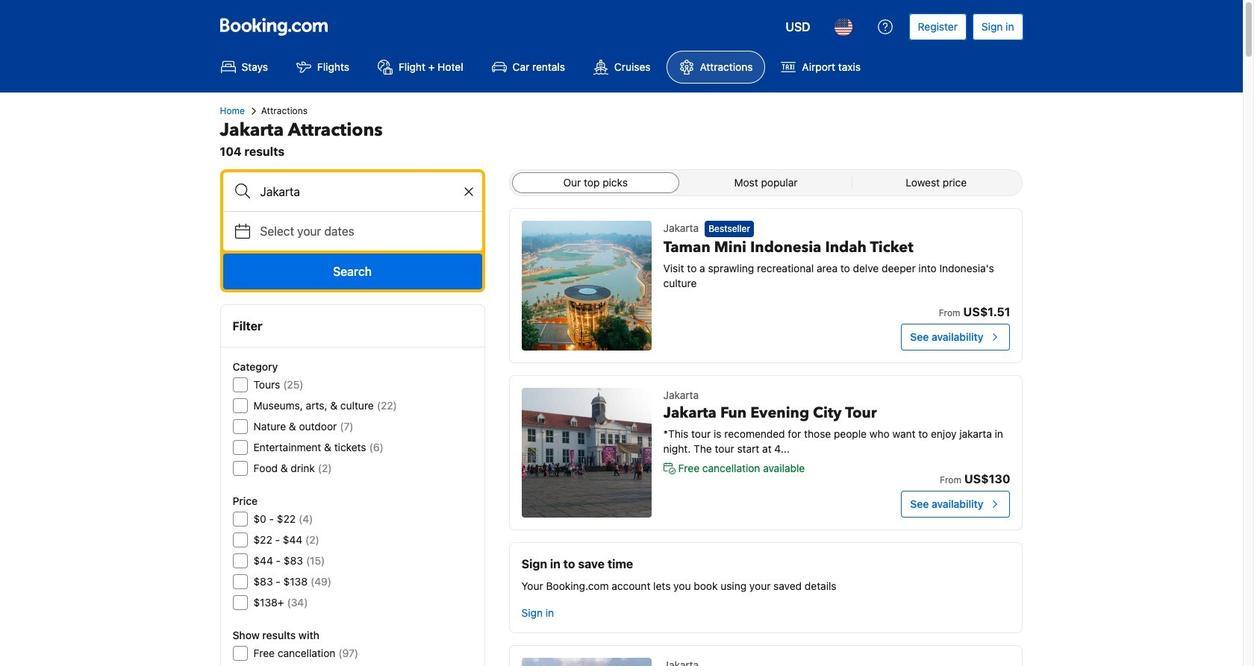 Task type: locate. For each thing, give the bounding box(es) containing it.
jakarta half-day highlights tour image
[[522, 659, 652, 667]]

Where are you going? search field
[[223, 172, 482, 211]]

taman mini indonesia indah ticket image
[[522, 221, 652, 351]]



Task type: describe. For each thing, give the bounding box(es) containing it.
booking.com image
[[220, 18, 327, 36]]

jakarta fun evening city tour image
[[522, 388, 652, 518]]



Task type: vqa. For each thing, say whether or not it's contained in the screenshot.
30 corresponding to 30 option at right
no



